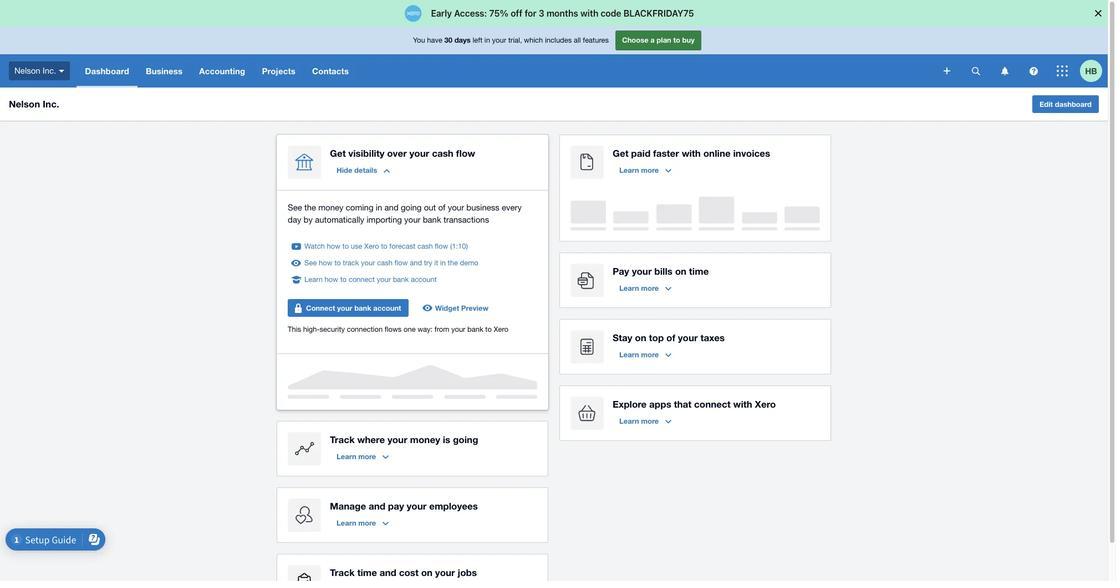 Task type: vqa. For each thing, say whether or not it's contained in the screenshot.
New item "button"
no



Task type: describe. For each thing, give the bounding box(es) containing it.
track where your money is going
[[330, 434, 478, 446]]

30
[[445, 36, 453, 45]]

the inside see the money coming in and going out of your business every day by automatically importing your bank transactions
[[304, 203, 316, 212]]

importing
[[367, 215, 402, 225]]

bank inside see the money coming in and going out of your business every day by automatically importing your bank transactions
[[423, 215, 441, 225]]

invoices icon image
[[571, 146, 604, 179]]

add-ons icon image
[[571, 397, 604, 430]]

inc. inside "popup button"
[[43, 66, 56, 75]]

learn how to connect your bank account
[[304, 276, 437, 284]]

paid
[[631, 148, 651, 159]]

bank down preview at the left
[[468, 326, 483, 334]]

how for watch
[[327, 242, 340, 251]]

to down track
[[340, 276, 347, 284]]

projects button
[[254, 54, 304, 88]]

nelson inc. inside "popup button"
[[14, 66, 56, 75]]

learn for get paid faster with online invoices
[[619, 166, 639, 175]]

see for see how to track your cash flow and try it in the demo
[[304, 259, 317, 267]]

business
[[146, 66, 183, 76]]

1 horizontal spatial on
[[635, 332, 647, 344]]

to inside banner
[[673, 36, 680, 45]]

connect for with
[[694, 399, 731, 410]]

widget
[[435, 304, 459, 313]]

learn for stay on top of your taxes
[[619, 350, 639, 359]]

track for track where your money is going
[[330, 434, 355, 446]]

this
[[288, 326, 301, 334]]

to down preview at the left
[[485, 326, 492, 334]]

your inside learn how to connect your bank account link
[[377, 276, 391, 284]]

business
[[467, 203, 500, 212]]

learn for track where your money is going
[[337, 453, 356, 461]]

you have 30 days left in your trial, which includes all features
[[413, 36, 609, 45]]

hide
[[337, 166, 352, 175]]

that
[[674, 399, 692, 410]]

see the money coming in and going out of your business every day by automatically importing your bank transactions
[[288, 203, 522, 225]]

have
[[427, 36, 443, 45]]

a
[[651, 36, 655, 45]]

you
[[413, 36, 425, 45]]

1 vertical spatial of
[[667, 332, 675, 344]]

over
[[387, 148, 407, 159]]

see for see the money coming in and going out of your business every day by automatically importing your bank transactions
[[288, 203, 302, 212]]

demo
[[460, 259, 478, 267]]

learn more for on
[[619, 350, 659, 359]]

0 horizontal spatial on
[[421, 567, 433, 579]]

preview
[[461, 304, 489, 313]]

2 horizontal spatial on
[[675, 266, 687, 277]]

high-
[[303, 326, 320, 334]]

bank inside learn how to connect your bank account link
[[393, 276, 409, 284]]

edit
[[1040, 100, 1053, 109]]

stay
[[613, 332, 633, 344]]

details
[[354, 166, 377, 175]]

pay your bills on time
[[613, 266, 709, 277]]

hb
[[1085, 66, 1097, 76]]

more for where
[[358, 453, 376, 461]]

explore apps that connect with xero
[[613, 399, 776, 410]]

connect your bank account button
[[288, 299, 409, 317]]

your inside connect your bank account button
[[337, 304, 352, 313]]

1 horizontal spatial in
[[440, 259, 446, 267]]

every
[[502, 203, 522, 212]]

1 horizontal spatial time
[[689, 266, 709, 277]]

connect
[[306, 304, 335, 313]]

2 vertical spatial xero
[[755, 399, 776, 410]]

this high-security connection flows one way: from your bank to xero
[[288, 326, 509, 334]]

bills
[[655, 266, 673, 277]]

see how to track your cash flow and try it in the demo
[[304, 259, 478, 267]]

more for apps
[[641, 417, 659, 426]]

your inside see how to track your cash flow and try it in the demo link
[[361, 259, 375, 267]]

connect for your
[[349, 276, 375, 284]]

plan
[[657, 36, 671, 45]]

learn for explore apps that connect with xero
[[619, 417, 639, 426]]

learn for manage and pay your employees
[[337, 519, 356, 528]]

taxes
[[701, 332, 725, 344]]

cost
[[399, 567, 419, 579]]

your inside you have 30 days left in your trial, which includes all features
[[492, 36, 506, 45]]

1 vertical spatial nelson
[[9, 98, 40, 110]]

apps
[[649, 399, 671, 410]]

banking preview line graph image
[[288, 365, 537, 399]]

get paid faster with online invoices
[[613, 148, 770, 159]]

dashboard
[[1055, 100, 1092, 109]]

coming
[[346, 203, 373, 212]]

dashboard
[[85, 66, 129, 76]]

1 vertical spatial with
[[733, 399, 752, 410]]

more for and
[[358, 519, 376, 528]]

connection
[[347, 326, 383, 334]]

choose a plan to buy
[[622, 36, 695, 45]]

manage
[[330, 501, 366, 512]]

learn more for and
[[337, 519, 376, 528]]

1 horizontal spatial svg image
[[1001, 67, 1008, 75]]

watch how to use xero to forecast cash flow (1:10)
[[304, 242, 468, 251]]

bills icon image
[[571, 264, 604, 297]]

connect your bank account
[[306, 304, 401, 313]]

buy
[[682, 36, 695, 45]]

which
[[524, 36, 543, 45]]

(1:10)
[[450, 242, 468, 251]]

widget preview button
[[417, 299, 495, 317]]

watch
[[304, 242, 325, 251]]

in inside you have 30 days left in your trial, which includes all features
[[485, 36, 490, 45]]

is
[[443, 434, 450, 446]]

forecast
[[389, 242, 416, 251]]

get visibility over your cash flow
[[330, 148, 475, 159]]

faster
[[653, 148, 679, 159]]

hb button
[[1080, 54, 1108, 88]]

edit dashboard
[[1040, 100, 1092, 109]]

learn how to connect your bank account link
[[304, 275, 437, 286]]

invoices
[[733, 148, 770, 159]]

trial,
[[508, 36, 522, 45]]

and inside see the money coming in and going out of your business every day by automatically importing your bank transactions
[[385, 203, 399, 212]]

more for on
[[641, 350, 659, 359]]



Task type: locate. For each thing, give the bounding box(es) containing it.
learn right track money icon in the left of the page
[[337, 453, 356, 461]]

1 vertical spatial on
[[635, 332, 647, 344]]

1 horizontal spatial svg image
[[944, 68, 951, 74]]

0 vertical spatial inc.
[[43, 66, 56, 75]]

try
[[424, 259, 432, 267]]

edit dashboard button
[[1033, 95, 1099, 113]]

1 vertical spatial xero
[[494, 326, 509, 334]]

nelson inside "popup button"
[[14, 66, 40, 75]]

on left top at the bottom of the page
[[635, 332, 647, 344]]

learn down pay
[[619, 284, 639, 293]]

0 vertical spatial track
[[330, 434, 355, 446]]

automatically
[[315, 215, 364, 225]]

it
[[434, 259, 438, 267]]

security
[[320, 326, 345, 334]]

flow
[[456, 148, 475, 159], [435, 242, 448, 251], [395, 259, 408, 267]]

1 horizontal spatial account
[[411, 276, 437, 284]]

learn more button down 'pay your bills on time'
[[613, 279, 678, 297]]

1 vertical spatial how
[[319, 259, 332, 267]]

and up the importing
[[385, 203, 399, 212]]

nelson inc.
[[14, 66, 56, 75], [9, 98, 59, 110]]

0 vertical spatial the
[[304, 203, 316, 212]]

1 horizontal spatial the
[[448, 259, 458, 267]]

of inside see the money coming in and going out of your business every day by automatically importing your bank transactions
[[438, 203, 446, 212]]

learn more down pay
[[619, 284, 659, 293]]

account up flows
[[373, 304, 401, 313]]

0 vertical spatial connect
[[349, 276, 375, 284]]

1 horizontal spatial get
[[613, 148, 629, 159]]

in inside see the money coming in and going out of your business every day by automatically importing your bank transactions
[[376, 203, 382, 212]]

one
[[404, 326, 416, 334]]

cash down watch how to use xero to forecast cash flow (1:10) link
[[377, 259, 393, 267]]

left
[[473, 36, 483, 45]]

features
[[583, 36, 609, 45]]

2 get from the left
[[613, 148, 629, 159]]

how right watch on the left top of the page
[[327, 242, 340, 251]]

get up the hide on the top
[[330, 148, 346, 159]]

cash
[[432, 148, 454, 159], [418, 242, 433, 251], [377, 259, 393, 267]]

banner containing hb
[[0, 27, 1108, 88]]

cash right over
[[432, 148, 454, 159]]

and left cost
[[380, 567, 396, 579]]

0 vertical spatial nelson
[[14, 66, 40, 75]]

on right cost
[[421, 567, 433, 579]]

in up the importing
[[376, 203, 382, 212]]

0 vertical spatial see
[[288, 203, 302, 212]]

in
[[485, 36, 490, 45], [376, 203, 382, 212], [440, 259, 446, 267]]

how for see
[[319, 259, 332, 267]]

visibility
[[348, 148, 385, 159]]

pay
[[388, 501, 404, 512]]

how down watch on the left top of the page
[[319, 259, 332, 267]]

2 horizontal spatial in
[[485, 36, 490, 45]]

navigation inside banner
[[77, 54, 936, 88]]

money up "automatically"
[[318, 203, 344, 212]]

0 horizontal spatial money
[[318, 203, 344, 212]]

going left out
[[401, 203, 422, 212]]

0 horizontal spatial of
[[438, 203, 446, 212]]

1 vertical spatial nelson inc.
[[9, 98, 59, 110]]

see inside see the money coming in and going out of your business every day by automatically importing your bank transactions
[[288, 203, 302, 212]]

money inside see the money coming in and going out of your business every day by automatically importing your bank transactions
[[318, 203, 344, 212]]

hide details button
[[330, 161, 397, 179]]

going right is
[[453, 434, 478, 446]]

dashboard link
[[77, 54, 138, 88]]

1 vertical spatial going
[[453, 434, 478, 446]]

to left track
[[334, 259, 341, 267]]

and
[[385, 203, 399, 212], [410, 259, 422, 267], [369, 501, 385, 512], [380, 567, 396, 579]]

of right top at the bottom of the page
[[667, 332, 675, 344]]

more for your
[[641, 284, 659, 293]]

in right the it
[[440, 259, 446, 267]]

get for get visibility over your cash flow
[[330, 148, 346, 159]]

on right bills
[[675, 266, 687, 277]]

1 vertical spatial connect
[[694, 399, 731, 410]]

to left buy
[[673, 36, 680, 45]]

and left pay
[[369, 501, 385, 512]]

0 horizontal spatial svg image
[[972, 67, 980, 75]]

get left paid on the right
[[613, 148, 629, 159]]

2 horizontal spatial xero
[[755, 399, 776, 410]]

where
[[357, 434, 385, 446]]

learn more down the where
[[337, 453, 376, 461]]

choose
[[622, 36, 649, 45]]

day
[[288, 215, 301, 225]]

learn more button for your
[[613, 279, 678, 297]]

use
[[351, 242, 362, 251]]

cash up "try"
[[418, 242, 433, 251]]

learn inside learn how to connect your bank account link
[[304, 276, 323, 284]]

learn more button for on
[[613, 346, 678, 364]]

on
[[675, 266, 687, 277], [635, 332, 647, 344], [421, 567, 433, 579]]

0 horizontal spatial in
[[376, 203, 382, 212]]

learn up connect at the left bottom of the page
[[304, 276, 323, 284]]

your
[[492, 36, 506, 45], [410, 148, 429, 159], [448, 203, 464, 212], [404, 215, 421, 225], [361, 259, 375, 267], [632, 266, 652, 277], [377, 276, 391, 284], [337, 304, 352, 313], [451, 326, 466, 334], [678, 332, 698, 344], [388, 434, 407, 446], [407, 501, 427, 512], [435, 567, 455, 579]]

more down "manage"
[[358, 519, 376, 528]]

learn for pay your bills on time
[[619, 284, 639, 293]]

business button
[[138, 54, 191, 88]]

2 vertical spatial on
[[421, 567, 433, 579]]

learn more button down top at the bottom of the page
[[613, 346, 678, 364]]

explore
[[613, 399, 647, 410]]

learn down paid on the right
[[619, 166, 639, 175]]

inc.
[[43, 66, 56, 75], [43, 98, 59, 110]]

connect right that
[[694, 399, 731, 410]]

track for track time and cost on your jobs
[[330, 567, 355, 579]]

2 horizontal spatial flow
[[456, 148, 475, 159]]

more down 'pay your bills on time'
[[641, 284, 659, 293]]

2 vertical spatial flow
[[395, 259, 408, 267]]

money left is
[[410, 434, 440, 446]]

employees
[[429, 501, 478, 512]]

0 horizontal spatial the
[[304, 203, 316, 212]]

all
[[574, 36, 581, 45]]

dialog
[[0, 0, 1116, 27]]

connect down track
[[349, 276, 375, 284]]

track
[[343, 259, 359, 267]]

to up see how to track your cash flow and try it in the demo
[[381, 242, 388, 251]]

0 horizontal spatial get
[[330, 148, 346, 159]]

0 vertical spatial xero
[[364, 242, 379, 251]]

2 horizontal spatial svg image
[[1057, 65, 1068, 77]]

learn down explore
[[619, 417, 639, 426]]

learn more
[[619, 166, 659, 175], [619, 284, 659, 293], [619, 350, 659, 359], [619, 417, 659, 426], [337, 453, 376, 461], [337, 519, 376, 528]]

stay on top of your taxes
[[613, 332, 725, 344]]

bank down see how to track your cash flow and try it in the demo link
[[393, 276, 409, 284]]

1 vertical spatial see
[[304, 259, 317, 267]]

days
[[455, 36, 471, 45]]

flows
[[385, 326, 402, 334]]

money
[[318, 203, 344, 212], [410, 434, 440, 446]]

contacts button
[[304, 54, 357, 88]]

accounting button
[[191, 54, 254, 88]]

1 horizontal spatial money
[[410, 434, 440, 446]]

1 vertical spatial cash
[[418, 242, 433, 251]]

time
[[689, 266, 709, 277], [357, 567, 377, 579]]

track time and cost on your jobs
[[330, 567, 477, 579]]

0 vertical spatial on
[[675, 266, 687, 277]]

more down paid on the right
[[641, 166, 659, 175]]

more
[[641, 166, 659, 175], [641, 284, 659, 293], [641, 350, 659, 359], [641, 417, 659, 426], [358, 453, 376, 461], [358, 519, 376, 528]]

navigation
[[77, 54, 936, 88]]

online
[[704, 148, 731, 159]]

learn more for where
[[337, 453, 376, 461]]

learn more down "manage"
[[337, 519, 376, 528]]

of
[[438, 203, 446, 212], [667, 332, 675, 344]]

the up by
[[304, 203, 316, 212]]

learn more down stay
[[619, 350, 659, 359]]

0 horizontal spatial going
[[401, 203, 422, 212]]

1 horizontal spatial see
[[304, 259, 317, 267]]

learn more button for where
[[330, 448, 396, 466]]

0 vertical spatial money
[[318, 203, 344, 212]]

way:
[[418, 326, 433, 334]]

0 vertical spatial flow
[[456, 148, 475, 159]]

time left cost
[[357, 567, 377, 579]]

hide details
[[337, 166, 377, 175]]

2 vertical spatial cash
[[377, 259, 393, 267]]

how for learn
[[325, 276, 338, 284]]

nelson
[[14, 66, 40, 75], [9, 98, 40, 110]]

with
[[682, 148, 701, 159], [733, 399, 752, 410]]

account down "try"
[[411, 276, 437, 284]]

0 vertical spatial time
[[689, 266, 709, 277]]

0 horizontal spatial flow
[[395, 259, 408, 267]]

of right out
[[438, 203, 446, 212]]

transactions
[[444, 215, 489, 225]]

banking icon image
[[288, 146, 321, 179]]

1 horizontal spatial flow
[[435, 242, 448, 251]]

out
[[424, 203, 436, 212]]

how
[[327, 242, 340, 251], [319, 259, 332, 267], [325, 276, 338, 284]]

1 horizontal spatial xero
[[494, 326, 509, 334]]

learn more button for paid
[[613, 161, 678, 179]]

going inside see the money coming in and going out of your business every day by automatically importing your bank transactions
[[401, 203, 422, 212]]

1 horizontal spatial connect
[[694, 399, 731, 410]]

2 vertical spatial in
[[440, 259, 446, 267]]

1 horizontal spatial going
[[453, 434, 478, 446]]

0 horizontal spatial connect
[[349, 276, 375, 284]]

1 vertical spatial inc.
[[43, 98, 59, 110]]

0 vertical spatial going
[[401, 203, 422, 212]]

connect
[[349, 276, 375, 284], [694, 399, 731, 410]]

account inside button
[[373, 304, 401, 313]]

learn more button down paid on the right
[[613, 161, 678, 179]]

svg image
[[1030, 67, 1038, 75], [944, 68, 951, 74], [59, 70, 64, 73]]

1 horizontal spatial with
[[733, 399, 752, 410]]

contacts
[[312, 66, 349, 76]]

learn more button down apps
[[613, 413, 678, 430]]

learn down "manage"
[[337, 519, 356, 528]]

more for paid
[[641, 166, 659, 175]]

learn more down explore
[[619, 417, 659, 426]]

learn more button down the where
[[330, 448, 396, 466]]

0 vertical spatial how
[[327, 242, 340, 251]]

1 vertical spatial account
[[373, 304, 401, 313]]

learn more for paid
[[619, 166, 659, 175]]

jobs
[[458, 567, 477, 579]]

the left demo
[[448, 259, 458, 267]]

1 horizontal spatial of
[[667, 332, 675, 344]]

bank
[[423, 215, 441, 225], [393, 276, 409, 284], [354, 304, 371, 313], [468, 326, 483, 334]]

svg image
[[1057, 65, 1068, 77], [972, 67, 980, 75], [1001, 67, 1008, 75]]

0 vertical spatial in
[[485, 36, 490, 45]]

widget preview
[[435, 304, 489, 313]]

to left use
[[342, 242, 349, 251]]

manage and pay your employees
[[330, 501, 478, 512]]

learn more for your
[[619, 284, 659, 293]]

employees icon image
[[288, 499, 321, 532]]

svg image inside nelson inc. "popup button"
[[59, 70, 64, 73]]

the
[[304, 203, 316, 212], [448, 259, 458, 267]]

get
[[330, 148, 346, 159], [613, 148, 629, 159]]

projects
[[262, 66, 296, 76]]

banner
[[0, 27, 1108, 88]]

1 vertical spatial track
[[330, 567, 355, 579]]

in right left
[[485, 36, 490, 45]]

0 horizontal spatial account
[[373, 304, 401, 313]]

0 vertical spatial cash
[[432, 148, 454, 159]]

see down watch on the left top of the page
[[304, 259, 317, 267]]

0 vertical spatial of
[[438, 203, 446, 212]]

1 vertical spatial in
[[376, 203, 382, 212]]

invoices preview bar graph image
[[571, 197, 820, 231]]

accounting
[[199, 66, 245, 76]]

1 track from the top
[[330, 434, 355, 446]]

get for get paid faster with online invoices
[[613, 148, 629, 159]]

0 horizontal spatial svg image
[[59, 70, 64, 73]]

more down the where
[[358, 453, 376, 461]]

taxes icon image
[[571, 331, 604, 364]]

learn more for apps
[[619, 417, 659, 426]]

from
[[435, 326, 449, 334]]

and left "try"
[[410, 259, 422, 267]]

1 vertical spatial the
[[448, 259, 458, 267]]

1 vertical spatial money
[[410, 434, 440, 446]]

watch how to use xero to forecast cash flow (1:10) link
[[304, 241, 468, 252]]

more down apps
[[641, 417, 659, 426]]

to
[[673, 36, 680, 45], [342, 242, 349, 251], [381, 242, 388, 251], [334, 259, 341, 267], [340, 276, 347, 284], [485, 326, 492, 334]]

learn more button for apps
[[613, 413, 678, 430]]

bank inside connect your bank account button
[[354, 304, 371, 313]]

learn more button down "manage"
[[330, 515, 396, 532]]

learn down stay
[[619, 350, 639, 359]]

navigation containing dashboard
[[77, 54, 936, 88]]

0 vertical spatial with
[[682, 148, 701, 159]]

0 vertical spatial nelson inc.
[[14, 66, 56, 75]]

more down top at the bottom of the page
[[641, 350, 659, 359]]

see
[[288, 203, 302, 212], [304, 259, 317, 267]]

track money icon image
[[288, 433, 321, 466]]

0 horizontal spatial xero
[[364, 242, 379, 251]]

how up connect at the left bottom of the page
[[325, 276, 338, 284]]

2 horizontal spatial svg image
[[1030, 67, 1038, 75]]

learn more button for and
[[330, 515, 396, 532]]

by
[[304, 215, 313, 225]]

0 horizontal spatial time
[[357, 567, 377, 579]]

2 track from the top
[[330, 567, 355, 579]]

nelson inc. button
[[0, 54, 77, 88]]

1 get from the left
[[330, 148, 346, 159]]

0 horizontal spatial see
[[288, 203, 302, 212]]

bank down out
[[423, 215, 441, 225]]

time right bills
[[689, 266, 709, 277]]

account
[[411, 276, 437, 284], [373, 304, 401, 313]]

includes
[[545, 36, 572, 45]]

see up the day
[[288, 203, 302, 212]]

2 vertical spatial how
[[325, 276, 338, 284]]

connect inside learn how to connect your bank account link
[[349, 276, 375, 284]]

bank up connection
[[354, 304, 371, 313]]

0 horizontal spatial with
[[682, 148, 701, 159]]

learn more down paid on the right
[[619, 166, 659, 175]]

1 vertical spatial time
[[357, 567, 377, 579]]

learn more button
[[613, 161, 678, 179], [613, 279, 678, 297], [613, 346, 678, 364], [613, 413, 678, 430], [330, 448, 396, 466], [330, 515, 396, 532]]

0 vertical spatial account
[[411, 276, 437, 284]]

1 vertical spatial flow
[[435, 242, 448, 251]]



